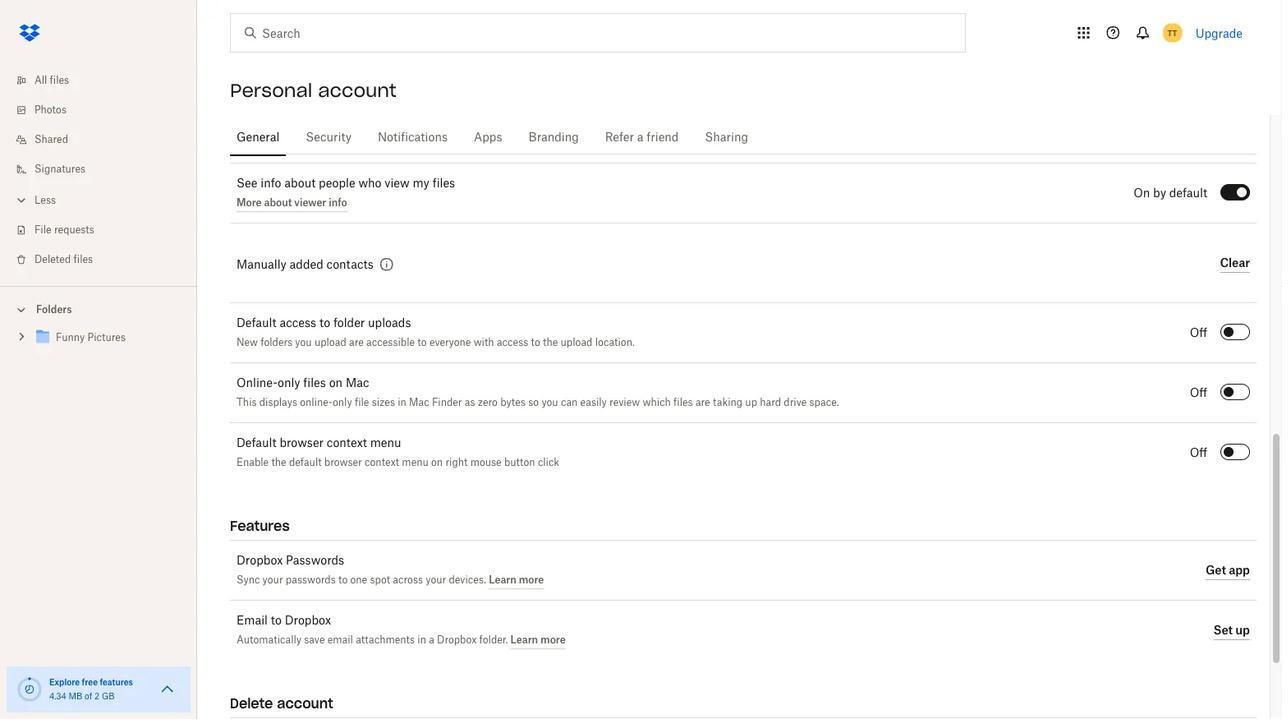 Task type: describe. For each thing, give the bounding box(es) containing it.
everyone
[[430, 338, 471, 348]]

manually added contacts
[[237, 259, 374, 270]]

learn more button for get app
[[489, 570, 544, 589]]

explore free features 4.34 mb of 2 gb
[[49, 677, 133, 701]]

folder
[[334, 318, 365, 329]]

default for the
[[289, 458, 322, 468]]

to right subject
[[991, 138, 1000, 148]]

1 vertical spatial only
[[333, 398, 352, 408]]

default access to folder uploads
[[237, 318, 411, 329]]

1 vertical spatial info
[[329, 196, 347, 208]]

final
[[887, 138, 908, 148]]

review
[[610, 398, 640, 408]]

2 your from the left
[[426, 575, 446, 585]]

help
[[709, 138, 729, 148]]

2 and from the left
[[536, 138, 554, 148]]

branding
[[529, 131, 579, 143]]

0 vertical spatial browser
[[280, 438, 324, 449]]

less image
[[13, 192, 30, 208]]

2 upload from the left
[[561, 338, 593, 348]]

shared link
[[13, 125, 197, 154]]

delete account
[[230, 695, 333, 712]]

0 horizontal spatial mac
[[346, 378, 369, 389]]

sync your passwords to one spot across your devices. learn more
[[237, 573, 544, 585]]

default browser context menu
[[237, 438, 401, 449]]

devices.
[[449, 575, 486, 585]]

across
[[393, 575, 423, 585]]

friend
[[647, 131, 679, 143]]

clear
[[1221, 256, 1251, 270]]

passwords
[[286, 554, 344, 566]]

0 vertical spatial more
[[519, 573, 544, 585]]

more
[[237, 196, 262, 208]]

refer
[[605, 131, 634, 143]]

signatures
[[35, 164, 86, 174]]

funny pictures
[[56, 333, 126, 343]]

photos
[[35, 105, 67, 115]]

general tab
[[230, 118, 286, 157]]

sharing tab
[[699, 118, 755, 157]]

that
[[408, 138, 426, 148]]

button
[[505, 458, 535, 468]]

1 vertical spatial you
[[542, 398, 558, 408]]

file requests
[[35, 225, 94, 235]]

to right the 'with'
[[531, 338, 541, 348]]

of
[[85, 693, 92, 701]]

get for get app
[[1206, 563, 1227, 577]]

attachments
[[356, 635, 415, 645]]

0 horizontal spatial info
[[261, 177, 281, 189]]

all files link
[[13, 66, 197, 95]]

up inside 'button'
[[1236, 623, 1251, 637]]

refer a friend tab
[[599, 118, 686, 157]]

0 vertical spatial learn
[[489, 573, 517, 585]]

clear button
[[1221, 253, 1251, 273]]

my
[[413, 177, 430, 189]]

by
[[1154, 187, 1167, 199]]

0 horizontal spatial up
[[746, 398, 758, 408]]

product
[[750, 138, 786, 148]]

default for default access to folder uploads
[[237, 318, 277, 329]]

set
[[1214, 623, 1233, 637]]

0 vertical spatial in
[[398, 398, 407, 408]]

quota usage element
[[16, 676, 43, 703]]

hard
[[760, 398, 782, 408]]

folders
[[36, 303, 72, 316]]

off for mac
[[1190, 387, 1208, 399]]

2 vertical spatial access
[[497, 338, 529, 348]]

default for default browser context menu
[[237, 438, 277, 449]]

0 vertical spatial context
[[327, 438, 367, 449]]

set up
[[1214, 623, 1251, 637]]

1 vertical spatial mac
[[409, 398, 429, 408]]

upgrade
[[1196, 26, 1243, 40]]

gb
[[102, 693, 115, 701]]

personal
[[230, 79, 312, 102]]

1 vertical spatial context
[[365, 458, 399, 468]]

apps tab
[[468, 118, 509, 157]]

mb
[[69, 693, 82, 701]]

automatically
[[237, 635, 302, 645]]

is
[[471, 138, 479, 148]]

more about viewer info button
[[237, 192, 347, 212]]

email to dropbox
[[237, 614, 331, 626]]

space.
[[810, 398, 840, 408]]

to up automatically
[[271, 614, 282, 626]]

view
[[385, 177, 410, 189]]

funny pictures link
[[33, 327, 184, 349]]

dropbox passwords
[[237, 554, 344, 566]]

product.
[[910, 138, 949, 148]]

still
[[482, 138, 498, 148]]

email
[[328, 635, 353, 645]]

subject
[[952, 138, 988, 148]]

security tab
[[299, 118, 358, 157]]

0 horizontal spatial on
[[329, 378, 343, 389]]

file
[[355, 398, 369, 408]]

1 vertical spatial learn
[[511, 633, 538, 645]]

all
[[35, 76, 47, 85]]

get app
[[1206, 563, 1251, 577]]

tt button
[[1160, 20, 1186, 46]]

folder.
[[480, 635, 508, 645]]

finder
[[432, 398, 462, 408]]

tab list containing general
[[230, 115, 1257, 157]]

taking
[[713, 398, 743, 408]]

enable the default browser context menu on right mouse button click
[[237, 458, 560, 468]]

0 horizontal spatial are
[[349, 338, 364, 348]]

file requests link
[[13, 215, 197, 245]]

dropbox image
[[13, 16, 46, 49]]

enable
[[237, 458, 269, 468]]

files up online-
[[304, 378, 326, 389]]

1 vertical spatial browser
[[324, 458, 362, 468]]

on by default
[[1134, 187, 1208, 199]]

get app button
[[1206, 560, 1251, 580]]

less
[[35, 196, 56, 205]]

delete
[[230, 695, 273, 712]]

features
[[230, 517, 290, 534]]

deleted files link
[[13, 245, 197, 274]]

1 upload from the left
[[315, 338, 347, 348]]

to left everyone
[[418, 338, 427, 348]]

security
[[306, 131, 352, 143]]

added
[[290, 259, 324, 270]]

this displays online-only file sizes in mac finder as zero bytes so you can easily review which files are taking up hard drive space.
[[237, 398, 840, 408]]

off for uploads
[[1190, 327, 1208, 339]]

testing
[[501, 138, 534, 148]]

so
[[529, 398, 539, 408]]

signatures link
[[13, 154, 197, 184]]

who
[[359, 177, 382, 189]]

give
[[630, 138, 649, 148]]



Task type: locate. For each thing, give the bounding box(es) containing it.
sizes
[[372, 398, 395, 408]]

and
[[347, 138, 364, 148], [536, 138, 554, 148], [610, 138, 627, 148]]

browser
[[280, 438, 324, 449], [324, 458, 362, 468]]

1 horizontal spatial a
[[637, 131, 644, 143]]

more right folder.
[[541, 633, 566, 645]]

2 vertical spatial the
[[271, 458, 286, 468]]

0 vertical spatial access
[[256, 138, 288, 148]]

upload down default access to folder uploads
[[315, 338, 347, 348]]

1 horizontal spatial your
[[426, 575, 446, 585]]

the right the enable
[[271, 458, 286, 468]]

on left "right"
[[431, 458, 443, 468]]

default up the enable
[[237, 438, 277, 449]]

a inside refer a friend tab
[[637, 131, 644, 143]]

you
[[295, 338, 312, 348], [542, 398, 558, 408]]

0 horizontal spatial your
[[263, 575, 283, 585]]

general
[[237, 131, 280, 143]]

access up see
[[256, 138, 288, 148]]

3 off from the top
[[1190, 447, 1208, 459]]

0 vertical spatial get
[[237, 138, 254, 148]]

access for get
[[256, 138, 288, 148]]

on
[[1134, 187, 1151, 199]]

dropbox left is
[[429, 138, 469, 148]]

learn
[[489, 573, 517, 585], [511, 633, 538, 645]]

to left 'one'
[[338, 575, 348, 585]]

features up gb
[[100, 677, 133, 687]]

1 vertical spatial features
[[100, 677, 133, 687]]

personal account
[[230, 79, 397, 102]]

about right more
[[264, 196, 292, 208]]

files inside the see info about people who view my files more about viewer info
[[433, 177, 455, 189]]

files right deleted
[[74, 255, 93, 265]]

manually
[[237, 259, 287, 270]]

0 vertical spatial mac
[[346, 378, 369, 389]]

list containing all files
[[0, 56, 197, 286]]

mac left finder
[[409, 398, 429, 408]]

1 horizontal spatial get
[[1206, 563, 1227, 577]]

1 horizontal spatial info
[[329, 196, 347, 208]]

set up button
[[1214, 620, 1251, 640]]

0 vertical spatial off
[[1190, 327, 1208, 339]]

0 horizontal spatial get
[[237, 138, 254, 148]]

account up security
[[318, 79, 397, 102]]

and right products
[[347, 138, 364, 148]]

new
[[237, 338, 258, 348]]

you right 'so' on the left bottom
[[542, 398, 558, 408]]

pictures
[[88, 333, 126, 343]]

are left taking
[[696, 398, 711, 408]]

0 vertical spatial about
[[285, 177, 316, 189]]

feedback
[[652, 138, 694, 148]]

1 vertical spatial learn more button
[[511, 630, 566, 649]]

account for personal account
[[318, 79, 397, 102]]

0 vertical spatial menu
[[370, 438, 401, 449]]

get left app
[[1206, 563, 1227, 577]]

1 horizontal spatial features
[[367, 138, 405, 148]]

up left hard
[[746, 398, 758, 408]]

menu left "right"
[[402, 458, 429, 468]]

list
[[0, 56, 197, 286]]

are down folder
[[349, 338, 364, 348]]

folders
[[261, 338, 293, 348]]

shared
[[35, 135, 68, 145]]

1 horizontal spatial up
[[1236, 623, 1251, 637]]

dropbox left folder.
[[437, 635, 477, 645]]

browser down online-
[[280, 438, 324, 449]]

and right testing
[[536, 138, 554, 148]]

a right "refer"
[[637, 131, 644, 143]]

the left the best
[[847, 138, 862, 148]]

access
[[256, 138, 288, 148], [280, 318, 316, 329], [497, 338, 529, 348]]

account for delete account
[[277, 695, 333, 712]]

Search text field
[[262, 24, 932, 42]]

more right the devices.
[[519, 573, 544, 585]]

mac
[[346, 378, 369, 389], [409, 398, 429, 408]]

2 off from the top
[[1190, 387, 1208, 399]]

to left products
[[291, 138, 300, 148]]

browser down the default browser context menu
[[324, 458, 362, 468]]

1 vertical spatial get
[[1206, 563, 1227, 577]]

learn right the devices.
[[489, 573, 517, 585]]

1 and from the left
[[347, 138, 364, 148]]

one
[[350, 575, 367, 585]]

learn right folder.
[[511, 633, 538, 645]]

drive
[[784, 398, 807, 408]]

files right all
[[50, 76, 69, 85]]

accessible
[[367, 338, 415, 348]]

deleted files
[[35, 255, 93, 265]]

1 vertical spatial in
[[418, 635, 426, 645]]

1 horizontal spatial and
[[536, 138, 554, 148]]

learn more button right folder.
[[511, 630, 566, 649]]

teams
[[789, 138, 818, 148]]

tt
[[1168, 28, 1178, 38]]

1 horizontal spatial only
[[333, 398, 352, 408]]

to left folder
[[320, 318, 330, 329]]

about
[[285, 177, 316, 189], [264, 196, 292, 208]]

are
[[349, 338, 364, 348], [696, 398, 711, 408]]

1 horizontal spatial in
[[418, 635, 426, 645]]

features left that
[[367, 138, 405, 148]]

easily
[[581, 398, 607, 408]]

your right across
[[426, 575, 446, 585]]

apps
[[474, 131, 502, 143]]

1 default from the top
[[237, 318, 277, 329]]

people
[[319, 177, 355, 189]]

click
[[538, 458, 560, 468]]

to left help
[[697, 138, 706, 148]]

deleted
[[35, 255, 71, 265]]

0 horizontal spatial default
[[289, 458, 322, 468]]

funny
[[56, 333, 85, 343]]

1 off from the top
[[1190, 327, 1208, 339]]

default right by
[[1170, 187, 1208, 199]]

info right see
[[261, 177, 281, 189]]

evaluating,
[[556, 138, 607, 148]]

dropbox up sync
[[237, 554, 283, 566]]

email
[[237, 614, 268, 626]]

2 vertical spatial off
[[1190, 447, 1208, 459]]

1 horizontal spatial are
[[696, 398, 711, 408]]

0 vertical spatial a
[[637, 131, 644, 143]]

1 horizontal spatial you
[[542, 398, 558, 408]]

1 vertical spatial the
[[543, 338, 558, 348]]

in inside automatically save email attachments in a dropbox folder. learn more
[[418, 635, 426, 645]]

sharing
[[705, 131, 749, 143]]

upload left the location.
[[561, 338, 593, 348]]

0 vertical spatial info
[[261, 177, 281, 189]]

0 horizontal spatial the
[[271, 458, 286, 468]]

4.34
[[49, 693, 66, 701]]

0 vertical spatial account
[[318, 79, 397, 102]]

2 horizontal spatial and
[[610, 138, 627, 148]]

you right folders
[[295, 338, 312, 348]]

your right sync
[[263, 575, 283, 585]]

0 vertical spatial only
[[278, 378, 300, 389]]

location.
[[595, 338, 635, 348]]

files
[[50, 76, 69, 85], [433, 177, 455, 189], [74, 255, 93, 265], [304, 378, 326, 389], [674, 398, 693, 408]]

can
[[561, 398, 578, 408]]

get up see
[[237, 138, 254, 148]]

1 vertical spatial a
[[429, 635, 435, 645]]

in right attachments
[[418, 635, 426, 645]]

online-only files on mac
[[237, 378, 369, 389]]

0 vertical spatial are
[[349, 338, 364, 348]]

info down people
[[329, 196, 347, 208]]

0 vertical spatial default
[[237, 318, 277, 329]]

learn more button right the devices.
[[489, 570, 544, 589]]

get for get access to products and features that dropbox is still testing and evaluating, and give feedback to help our product teams build the best final product. subject to
[[237, 138, 254, 148]]

default up new
[[237, 318, 277, 329]]

uploads
[[368, 318, 411, 329]]

up right set
[[1236, 623, 1251, 637]]

about up more about viewer info button
[[285, 177, 316, 189]]

1 vertical spatial about
[[264, 196, 292, 208]]

context down file
[[327, 438, 367, 449]]

dropbox up save
[[285, 614, 331, 626]]

on up online-
[[329, 378, 343, 389]]

context down sizes at the bottom of page
[[365, 458, 399, 468]]

2 horizontal spatial the
[[847, 138, 862, 148]]

only left file
[[333, 398, 352, 408]]

0 horizontal spatial features
[[100, 677, 133, 687]]

to inside "sync your passwords to one spot across your devices. learn more"
[[338, 575, 348, 585]]

account right delete
[[277, 695, 333, 712]]

notifications tab
[[371, 118, 454, 157]]

upgrade link
[[1196, 26, 1243, 40]]

1 horizontal spatial menu
[[402, 458, 429, 468]]

a right attachments
[[429, 635, 435, 645]]

save
[[304, 635, 325, 645]]

see
[[237, 177, 258, 189]]

mac up file
[[346, 378, 369, 389]]

free
[[82, 677, 98, 687]]

features inside explore free features 4.34 mb of 2 gb
[[100, 677, 133, 687]]

default down the default browser context menu
[[289, 458, 322, 468]]

1 horizontal spatial mac
[[409, 398, 429, 408]]

files right my
[[433, 177, 455, 189]]

access up folders
[[280, 318, 316, 329]]

get inside button
[[1206, 563, 1227, 577]]

only up displays
[[278, 378, 300, 389]]

tab list
[[230, 115, 1257, 157]]

1 horizontal spatial on
[[431, 458, 443, 468]]

a inside automatically save email attachments in a dropbox folder. learn more
[[429, 635, 435, 645]]

best
[[864, 138, 884, 148]]

1 horizontal spatial upload
[[561, 338, 593, 348]]

folders button
[[0, 297, 197, 321]]

0 horizontal spatial and
[[347, 138, 364, 148]]

contacts
[[327, 259, 374, 270]]

1 vertical spatial up
[[1236, 623, 1251, 637]]

0 vertical spatial on
[[329, 378, 343, 389]]

menu
[[370, 438, 401, 449], [402, 458, 429, 468]]

default for by
[[1170, 187, 1208, 199]]

files right which
[[674, 398, 693, 408]]

0 vertical spatial features
[[367, 138, 405, 148]]

access right the 'with'
[[497, 338, 529, 348]]

0 horizontal spatial you
[[295, 338, 312, 348]]

1 vertical spatial off
[[1190, 387, 1208, 399]]

1 vertical spatial are
[[696, 398, 711, 408]]

off
[[1190, 327, 1208, 339], [1190, 387, 1208, 399], [1190, 447, 1208, 459]]

account
[[318, 79, 397, 102], [277, 695, 333, 712]]

1 horizontal spatial default
[[1170, 187, 1208, 199]]

1 vertical spatial access
[[280, 318, 316, 329]]

1 horizontal spatial the
[[543, 338, 558, 348]]

in right sizes at the bottom of page
[[398, 398, 407, 408]]

0 horizontal spatial only
[[278, 378, 300, 389]]

0 vertical spatial the
[[847, 138, 862, 148]]

and left "give"
[[610, 138, 627, 148]]

1 vertical spatial default
[[237, 438, 277, 449]]

0 vertical spatial up
[[746, 398, 758, 408]]

1 vertical spatial account
[[277, 695, 333, 712]]

1 vertical spatial more
[[541, 633, 566, 645]]

spot
[[370, 575, 390, 585]]

1 vertical spatial menu
[[402, 458, 429, 468]]

all files
[[35, 76, 69, 85]]

dropbox
[[429, 138, 469, 148], [237, 554, 283, 566], [285, 614, 331, 626], [437, 635, 477, 645]]

our
[[732, 138, 747, 148]]

new folders you upload are accessible to everyone with access to the upload location.
[[237, 338, 635, 348]]

app
[[1229, 563, 1251, 577]]

automatically save email attachments in a dropbox folder. learn more
[[237, 633, 566, 645]]

2
[[95, 693, 100, 701]]

dropbox inside automatically save email attachments in a dropbox folder. learn more
[[437, 635, 477, 645]]

branding tab
[[522, 118, 586, 157]]

default
[[237, 318, 277, 329], [237, 438, 277, 449]]

1 vertical spatial default
[[289, 458, 322, 468]]

0 horizontal spatial menu
[[370, 438, 401, 449]]

0 horizontal spatial a
[[429, 635, 435, 645]]

with
[[474, 338, 494, 348]]

3 and from the left
[[610, 138, 627, 148]]

features
[[367, 138, 405, 148], [100, 677, 133, 687]]

0 vertical spatial you
[[295, 338, 312, 348]]

access for default
[[280, 318, 316, 329]]

0 vertical spatial learn more button
[[489, 570, 544, 589]]

menu up 'enable the default browser context menu on right mouse button click'
[[370, 438, 401, 449]]

1 your from the left
[[263, 575, 283, 585]]

0 horizontal spatial in
[[398, 398, 407, 408]]

as
[[465, 398, 475, 408]]

0 vertical spatial default
[[1170, 187, 1208, 199]]

notifications
[[378, 131, 448, 143]]

1 vertical spatial on
[[431, 458, 443, 468]]

learn more button for set up
[[511, 630, 566, 649]]

up
[[746, 398, 758, 408], [1236, 623, 1251, 637]]

a
[[637, 131, 644, 143], [429, 635, 435, 645]]

the up the this displays online-only file sizes in mac finder as zero bytes so you can easily review which files are taking up hard drive space.
[[543, 338, 558, 348]]

displays
[[259, 398, 297, 408]]

see info about people who view my files more about viewer info
[[237, 177, 455, 208]]

0 horizontal spatial upload
[[315, 338, 347, 348]]

2 default from the top
[[237, 438, 277, 449]]



Task type: vqa. For each thing, say whether or not it's contained in the screenshot.
Get related to Get access to products and features that Dropbox is still testing and evaluating, and give feedback to help our product teams build the best final product. Subject to
yes



